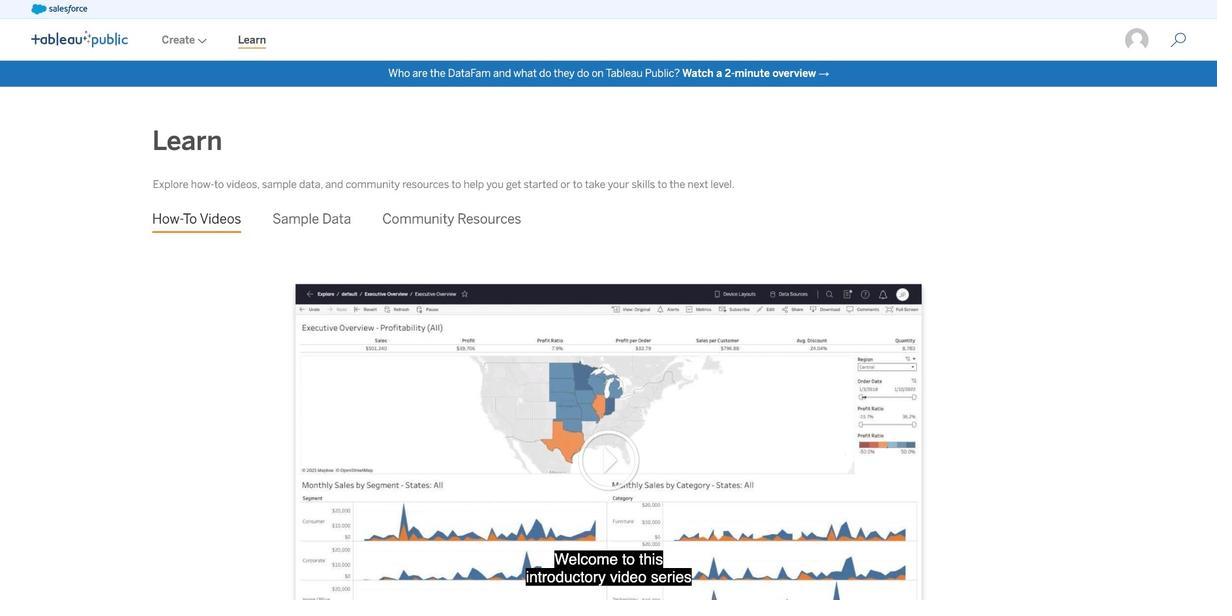 Task type: locate. For each thing, give the bounding box(es) containing it.
logo image
[[31, 30, 128, 47]]

create image
[[195, 38, 207, 44]]

gary.orlando image
[[1124, 27, 1150, 53]]

go to search image
[[1155, 32, 1202, 48]]

salesforce logo image
[[31, 4, 87, 14]]



Task type: vqa. For each thing, say whether or not it's contained in the screenshot.
Name (Required) field at left
no



